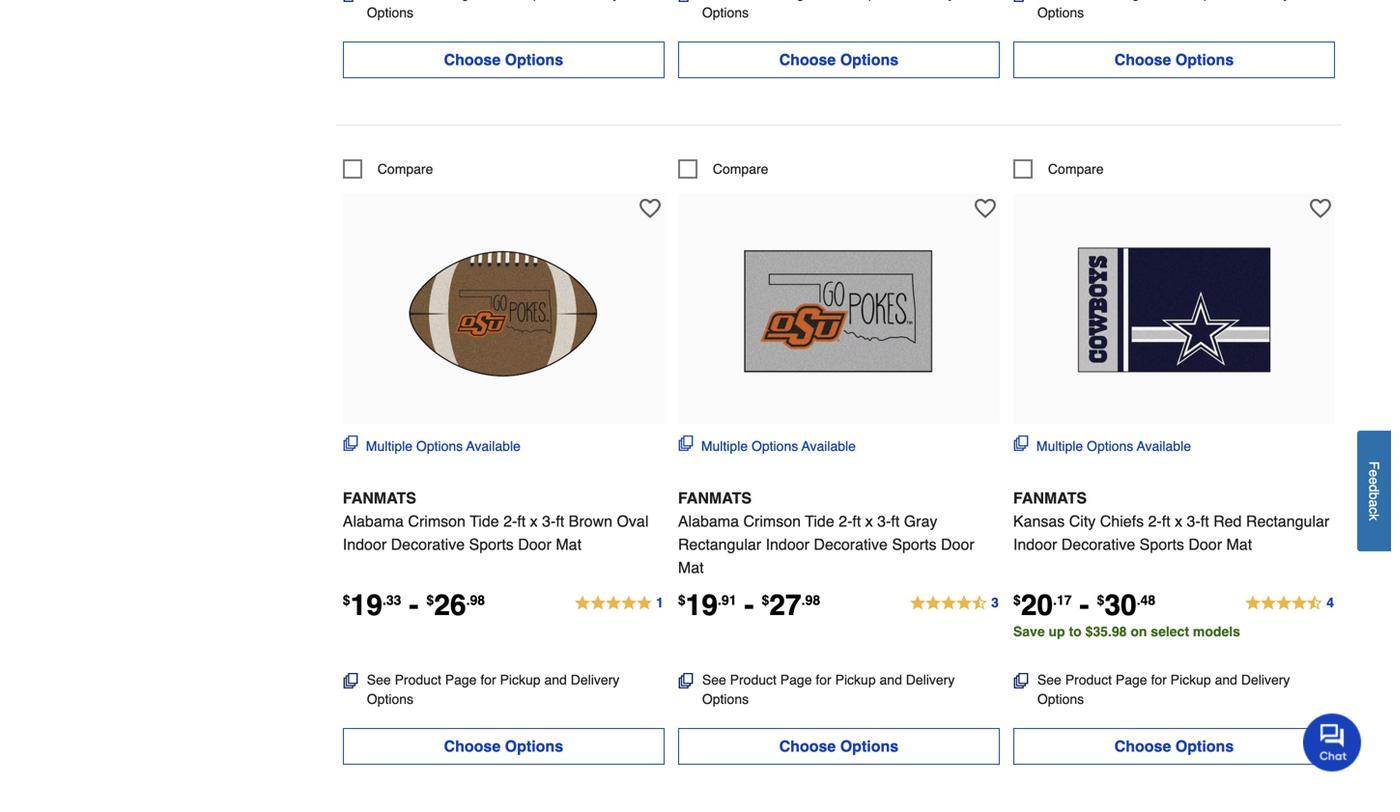 Task type: vqa. For each thing, say whether or not it's contained in the screenshot.
Checkout related to Calculated in Checkout
no



Task type: locate. For each thing, give the bounding box(es) containing it.
.98 inside the $ 19 .33 - $ 26 .98
[[466, 593, 485, 608]]

2 horizontal spatial multiple
[[1037, 438, 1083, 454]]

indoor inside the fanmats alabama crimson tide 2-ft x 3-ft gray rectangular indoor decorative sports door mat
[[766, 536, 810, 553]]

2-
[[503, 512, 517, 530], [839, 512, 852, 530], [1148, 512, 1162, 530]]

2 horizontal spatial door
[[1189, 536, 1222, 553]]

compare inside "5000031201" element
[[713, 161, 768, 177]]

19 right 1
[[686, 589, 718, 622]]

- right .17
[[1080, 589, 1089, 622]]

door inside the fanmats alabama crimson tide 2-ft x 3-ft gray rectangular indoor decorative sports door mat
[[941, 536, 974, 553]]

multiple options available
[[366, 438, 521, 454], [701, 438, 856, 454], [1037, 438, 1191, 454]]

to
[[1069, 624, 1082, 639]]

1 multiple from the left
[[366, 438, 413, 454]]

2 horizontal spatial indoor
[[1013, 536, 1057, 553]]

$ right 1
[[678, 593, 686, 608]]

mat inside "fanmats kansas city chiefs 2-ft x 3-ft red rectangular indoor decorative sports door mat"
[[1226, 536, 1252, 553]]

choose options link
[[343, 41, 665, 78], [678, 41, 1000, 78], [1013, 41, 1335, 78], [343, 728, 665, 765], [678, 728, 1000, 765], [1013, 728, 1335, 765]]

2 horizontal spatial -
[[1080, 589, 1089, 622]]

door inside "fanmats kansas city chiefs 2-ft x 3-ft red rectangular indoor decorative sports door mat"
[[1189, 536, 1222, 553]]

2 horizontal spatial compare
[[1048, 161, 1104, 177]]

0 horizontal spatial -
[[409, 589, 419, 622]]

1 - from the left
[[409, 589, 419, 622]]

2 4.5 stars image from the left
[[1244, 592, 1335, 615]]

page
[[445, 0, 477, 1], [780, 0, 812, 1], [1116, 0, 1147, 1], [445, 672, 477, 688], [780, 672, 812, 688], [1116, 672, 1147, 688]]

3- left gray
[[877, 512, 891, 530]]

.48
[[1137, 593, 1156, 608]]

- for 27
[[744, 589, 754, 622]]

fanmats inside the fanmats alabama crimson tide 2-ft x 3-ft gray rectangular indoor decorative sports door mat
[[678, 489, 752, 507]]

available up the fanmats alabama crimson tide 2-ft x 3-ft gray rectangular indoor decorative sports door mat
[[802, 438, 856, 454]]

pickup
[[500, 0, 541, 1], [835, 0, 876, 1], [1171, 0, 1211, 1], [500, 672, 541, 688], [835, 672, 876, 688], [1171, 672, 1211, 688]]

1 e from the top
[[1366, 470, 1382, 477]]

alabama
[[343, 512, 404, 530], [678, 512, 739, 530]]

indoor inside "fanmats kansas city chiefs 2-ft x 3-ft red rectangular indoor decorative sports door mat"
[[1013, 536, 1057, 553]]

2 alabama from the left
[[678, 512, 739, 530]]

2 multiple options available link from the left
[[678, 436, 856, 456]]

5 $ from the left
[[1013, 593, 1021, 608]]

3- left "brown"
[[542, 512, 556, 530]]

mat down red
[[1226, 536, 1252, 553]]

2 horizontal spatial decorative
[[1061, 536, 1135, 553]]

1 horizontal spatial tide
[[805, 512, 834, 530]]

sports for gray
[[892, 536, 937, 553]]

3 sports from the left
[[1140, 536, 1184, 553]]

3- for red
[[1187, 512, 1201, 530]]

1 alabama from the left
[[343, 512, 404, 530]]

gray
[[904, 512, 937, 530]]

sports inside fanmats alabama crimson tide 2-ft x 3-ft brown oval indoor decorative sports door mat
[[469, 536, 514, 553]]

.98 for 27
[[801, 593, 820, 608]]

for
[[480, 0, 496, 1], [816, 0, 832, 1], [1151, 0, 1167, 1], [480, 672, 496, 688], [816, 672, 832, 688], [1151, 672, 1167, 688]]

$
[[343, 593, 350, 608], [426, 593, 434, 608], [678, 593, 686, 608], [762, 593, 769, 608], [1013, 593, 1021, 608], [1097, 593, 1105, 608]]

1 19 from the left
[[350, 589, 383, 622]]

decorative for fanmats alabama crimson tide 2-ft x 3-ft gray rectangular indoor decorative sports door mat
[[814, 536, 888, 553]]

3 fanmats from the left
[[1013, 489, 1087, 507]]

1 door from the left
[[518, 536, 552, 553]]

-
[[409, 589, 419, 622], [744, 589, 754, 622], [1080, 589, 1089, 622]]

3- inside the fanmats alabama crimson tide 2-ft x 3-ft gray rectangular indoor decorative sports door mat
[[877, 512, 891, 530]]

indoor
[[343, 536, 387, 553], [766, 536, 810, 553], [1013, 536, 1057, 553]]

compare inside the 1002868342 element
[[378, 161, 433, 177]]

1 horizontal spatial heart outline image
[[1310, 198, 1331, 219]]

rectangular right red
[[1246, 512, 1329, 530]]

.98 inside $ 19 .91 - $ 27 .98
[[801, 593, 820, 608]]

3 - from the left
[[1080, 589, 1089, 622]]

e up b on the bottom right of page
[[1366, 477, 1382, 485]]

and
[[544, 0, 567, 1], [880, 0, 902, 1], [1215, 0, 1237, 1], [544, 672, 567, 688], [880, 672, 902, 688], [1215, 672, 1237, 688]]

$35.98
[[1085, 624, 1127, 639]]

0 horizontal spatial decorative
[[391, 536, 465, 553]]

indoor down kansas
[[1013, 536, 1057, 553]]

mat for kansas city chiefs 2-ft x 3-ft red rectangular indoor decorative sports door mat
[[1226, 536, 1252, 553]]

2 available from the left
[[802, 438, 856, 454]]

rectangular inside the fanmats alabama crimson tide 2-ft x 3-ft gray rectangular indoor decorative sports door mat
[[678, 536, 761, 553]]

decorative inside "fanmats kansas city chiefs 2-ft x 3-ft red rectangular indoor decorative sports door mat"
[[1061, 536, 1135, 553]]

1 2- from the left
[[503, 512, 517, 530]]

indoor inside fanmats alabama crimson tide 2-ft x 3-ft brown oval indoor decorative sports door mat
[[343, 536, 387, 553]]

1 horizontal spatial 4.5 stars image
[[1244, 592, 1335, 615]]

2- right chiefs
[[1148, 512, 1162, 530]]

mat down "brown"
[[556, 536, 582, 553]]

2 fanmats from the left
[[678, 489, 752, 507]]

0 horizontal spatial alabama
[[343, 512, 404, 530]]

2- for brown
[[503, 512, 517, 530]]

mat inside the fanmats alabama crimson tide 2-ft x 3-ft gray rectangular indoor decorative sports door mat
[[678, 559, 704, 577]]

.98 down fanmats alabama crimson tide 2-ft x 3-ft brown oval indoor decorative sports door mat
[[466, 593, 485, 608]]

.98 for 26
[[466, 593, 485, 608]]

4.5 stars image
[[909, 592, 1000, 615], [1244, 592, 1335, 615]]

multiple options available link
[[343, 436, 521, 456], [678, 436, 856, 456], [1013, 436, 1191, 456]]

20
[[1021, 589, 1053, 622]]

mat
[[556, 536, 582, 553], [1226, 536, 1252, 553], [678, 559, 704, 577]]

x left red
[[1175, 512, 1183, 530]]

2 indoor from the left
[[766, 536, 810, 553]]

delivery
[[571, 0, 620, 1], [906, 0, 955, 1], [1241, 0, 1290, 1], [571, 672, 620, 688], [906, 672, 955, 688], [1241, 672, 1290, 688]]

3 ft from the left
[[852, 512, 861, 530]]

0 horizontal spatial compare
[[378, 161, 433, 177]]

1 horizontal spatial alabama
[[678, 512, 739, 530]]

3 door from the left
[[1189, 536, 1222, 553]]

$ right 3
[[1013, 593, 1021, 608]]

1 horizontal spatial rectangular
[[1246, 512, 1329, 530]]

1 decorative from the left
[[391, 536, 465, 553]]

heart outline image
[[639, 198, 661, 219], [1310, 198, 1331, 219]]

1 multiple options available link from the left
[[343, 436, 521, 456]]

2- left "brown"
[[503, 512, 517, 530]]

decorative
[[391, 536, 465, 553], [814, 536, 888, 553], [1061, 536, 1135, 553]]

1 .98 from the left
[[466, 593, 485, 608]]

crimson up 27
[[743, 512, 801, 530]]

0 horizontal spatial multiple options available
[[366, 438, 521, 454]]

2 horizontal spatial multiple options available link
[[1013, 436, 1191, 456]]

2 tide from the left
[[805, 512, 834, 530]]

0 horizontal spatial multiple
[[366, 438, 413, 454]]

options
[[367, 5, 414, 20], [702, 5, 749, 20], [1037, 5, 1084, 20], [505, 51, 563, 68], [840, 51, 899, 68], [1175, 51, 1234, 68], [416, 438, 463, 454], [752, 438, 798, 454], [1087, 438, 1133, 454], [367, 692, 414, 707], [702, 692, 749, 707], [1037, 692, 1084, 707], [505, 737, 563, 755], [840, 737, 899, 755], [1175, 737, 1234, 755]]

1 vertical spatial rectangular
[[678, 536, 761, 553]]

19 for 27
[[686, 589, 718, 622]]

x inside the fanmats alabama crimson tide 2-ft x 3-ft gray rectangular indoor decorative sports door mat
[[865, 512, 873, 530]]

3-
[[542, 512, 556, 530], [877, 512, 891, 530], [1187, 512, 1201, 530]]

2 horizontal spatial multiple options available
[[1037, 438, 1191, 454]]

0 horizontal spatial crimson
[[408, 512, 466, 530]]

1 x from the left
[[530, 512, 538, 530]]

3- for gray
[[877, 512, 891, 530]]

available for fanmats alabama crimson tide 2-ft x 3-ft brown oval indoor decorative sports door mat image
[[466, 438, 521, 454]]

0 horizontal spatial sports
[[469, 536, 514, 553]]

e up d
[[1366, 470, 1382, 477]]

3 decorative from the left
[[1061, 536, 1135, 553]]

1 horizontal spatial .98
[[801, 593, 820, 608]]

indoor up '.33'
[[343, 536, 387, 553]]

$ right .91
[[762, 593, 769, 608]]

2 horizontal spatial 2-
[[1148, 512, 1162, 530]]

0 horizontal spatial 3-
[[542, 512, 556, 530]]

1 horizontal spatial 2-
[[839, 512, 852, 530]]

1 horizontal spatial compare
[[713, 161, 768, 177]]

door inside fanmats alabama crimson tide 2-ft x 3-ft brown oval indoor decorative sports door mat
[[518, 536, 552, 553]]

x for gray
[[865, 512, 873, 530]]

x inside "fanmats kansas city chiefs 2-ft x 3-ft red rectangular indoor decorative sports door mat"
[[1175, 512, 1183, 530]]

2 horizontal spatial mat
[[1226, 536, 1252, 553]]

$ 19 .91 - $ 27 .98
[[678, 589, 820, 622]]

1 $ from the left
[[343, 593, 350, 608]]

1 crimson from the left
[[408, 512, 466, 530]]

1 3- from the left
[[542, 512, 556, 530]]

0 horizontal spatial available
[[466, 438, 521, 454]]

available
[[466, 438, 521, 454], [802, 438, 856, 454], [1137, 438, 1191, 454]]

4.5 stars image containing 3
[[909, 592, 1000, 615]]

0 horizontal spatial fanmats
[[343, 489, 416, 507]]

26
[[434, 589, 466, 622]]

rectangular for kansas city chiefs 2-ft x 3-ft red rectangular indoor decorative sports door mat
[[1246, 512, 1329, 530]]

x for brown
[[530, 512, 538, 530]]

2 door from the left
[[941, 536, 974, 553]]

3- inside fanmats alabama crimson tide 2-ft x 3-ft brown oval indoor decorative sports door mat
[[542, 512, 556, 530]]

multiple options available link for fanmats kansas city chiefs 2-ft x 3-ft red rectangular indoor decorative sports door mat image
[[1013, 436, 1191, 456]]

1 horizontal spatial multiple options available
[[701, 438, 856, 454]]

tide inside fanmats alabama crimson tide 2-ft x 3-ft brown oval indoor decorative sports door mat
[[470, 512, 499, 530]]

1 horizontal spatial 3-
[[877, 512, 891, 530]]

fanmats inside "fanmats kansas city chiefs 2-ft x 3-ft red rectangular indoor decorative sports door mat"
[[1013, 489, 1087, 507]]

2 19 from the left
[[686, 589, 718, 622]]

1 4.5 stars image from the left
[[909, 592, 1000, 615]]

city
[[1069, 512, 1096, 530]]

3 indoor from the left
[[1013, 536, 1057, 553]]

2 3- from the left
[[877, 512, 891, 530]]

0 horizontal spatial rectangular
[[678, 536, 761, 553]]

1 horizontal spatial x
[[865, 512, 873, 530]]

1 available from the left
[[466, 438, 521, 454]]

2- inside fanmats alabama crimson tide 2-ft x 3-ft brown oval indoor decorative sports door mat
[[503, 512, 517, 530]]

0 horizontal spatial indoor
[[343, 536, 387, 553]]

ft
[[517, 512, 526, 530], [556, 512, 564, 530], [852, 512, 861, 530], [891, 512, 900, 530], [1162, 512, 1171, 530], [1201, 512, 1209, 530]]

1 indoor from the left
[[343, 536, 387, 553]]

.98
[[466, 593, 485, 608], [801, 593, 820, 608]]

2 2- from the left
[[839, 512, 852, 530]]

2- inside the fanmats alabama crimson tide 2-ft x 3-ft gray rectangular indoor decorative sports door mat
[[839, 512, 852, 530]]

1
[[656, 595, 664, 610]]

2 multiple from the left
[[701, 438, 748, 454]]

models
[[1193, 624, 1240, 639]]

0 vertical spatial rectangular
[[1246, 512, 1329, 530]]

.98 down the fanmats alabama crimson tide 2-ft x 3-ft gray rectangular indoor decorative sports door mat
[[801, 593, 820, 608]]

4.5 stars image containing 4
[[1244, 592, 1335, 615]]

$ left '.33'
[[343, 593, 350, 608]]

19
[[350, 589, 383, 622], [686, 589, 718, 622]]

0 horizontal spatial .98
[[466, 593, 485, 608]]

2 horizontal spatial sports
[[1140, 536, 1184, 553]]

0 horizontal spatial 19
[[350, 589, 383, 622]]

see product page for pickup and delivery options
[[367, 0, 620, 20], [702, 0, 955, 20], [1037, 0, 1290, 20], [367, 672, 620, 707], [702, 672, 955, 707], [1037, 672, 1290, 707]]

alabama right the oval
[[678, 512, 739, 530]]

3 available from the left
[[1137, 438, 1191, 454]]

x left gray
[[865, 512, 873, 530]]

1 compare from the left
[[378, 161, 433, 177]]

product
[[395, 0, 441, 1], [730, 0, 777, 1], [1065, 0, 1112, 1], [395, 672, 441, 688], [730, 672, 777, 688], [1065, 672, 1112, 688]]

0 horizontal spatial 4.5 stars image
[[909, 592, 1000, 615]]

rectangular
[[1246, 512, 1329, 530], [678, 536, 761, 553]]

fanmats alabama crimson tide 2-ft x 3-ft gray rectangular indoor decorative sports door mat
[[678, 489, 974, 577]]

alabama up '.33'
[[343, 512, 404, 530]]

1 horizontal spatial indoor
[[766, 536, 810, 553]]

3 $ from the left
[[678, 593, 686, 608]]

2 horizontal spatial 3-
[[1187, 512, 1201, 530]]

c
[[1366, 507, 1382, 514]]

fanmats alabama crimson tide 2-ft x 3-ft gray rectangular indoor decorative sports door mat image
[[733, 204, 945, 416]]

$19.91-$27.98 element
[[678, 589, 820, 622]]

door
[[518, 536, 552, 553], [941, 536, 974, 553], [1189, 536, 1222, 553]]

5 stars image
[[574, 592, 665, 615]]

indoor for alabama crimson tide 2-ft x 3-ft gray rectangular indoor decorative sports door mat
[[766, 536, 810, 553]]

1 tide from the left
[[470, 512, 499, 530]]

d
[[1366, 485, 1382, 492]]

- right .91
[[744, 589, 754, 622]]

choose options
[[444, 51, 563, 68], [779, 51, 899, 68], [1115, 51, 1234, 68], [444, 737, 563, 755], [779, 737, 899, 755], [1115, 737, 1234, 755]]

sports for red
[[1140, 536, 1184, 553]]

decorative inside fanmats alabama crimson tide 2-ft x 3-ft brown oval indoor decorative sports door mat
[[391, 536, 465, 553]]

- for 30
[[1080, 589, 1089, 622]]

crimson inside the fanmats alabama crimson tide 2-ft x 3-ft gray rectangular indoor decorative sports door mat
[[743, 512, 801, 530]]

choose
[[444, 51, 501, 68], [779, 51, 836, 68], [1115, 51, 1171, 68], [444, 737, 501, 755], [779, 737, 836, 755], [1115, 737, 1171, 755]]

red
[[1213, 512, 1242, 530]]

indoor for alabama crimson tide 2-ft x 3-ft brown oval indoor decorative sports door mat
[[343, 536, 387, 553]]

fanmats
[[343, 489, 416, 507], [678, 489, 752, 507], [1013, 489, 1087, 507]]

tide inside the fanmats alabama crimson tide 2-ft x 3-ft gray rectangular indoor decorative sports door mat
[[805, 512, 834, 530]]

0 horizontal spatial door
[[518, 536, 552, 553]]

1 horizontal spatial fanmats
[[678, 489, 752, 507]]

2 multiple options available from the left
[[701, 438, 856, 454]]

1 horizontal spatial door
[[941, 536, 974, 553]]

compare
[[378, 161, 433, 177], [713, 161, 768, 177], [1048, 161, 1104, 177]]

1 horizontal spatial multiple options available link
[[678, 436, 856, 456]]

crimson inside fanmats alabama crimson tide 2-ft x 3-ft brown oval indoor decorative sports door mat
[[408, 512, 466, 530]]

decorative for fanmats kansas city chiefs 2-ft x 3-ft red rectangular indoor decorative sports door mat
[[1061, 536, 1135, 553]]

2- inside "fanmats kansas city chiefs 2-ft x 3-ft red rectangular indoor decorative sports door mat"
[[1148, 512, 1162, 530]]

fanmats for fanmats alabama crimson tide 2-ft x 3-ft gray rectangular indoor decorative sports door mat
[[678, 489, 752, 507]]

$ up '$35.98'
[[1097, 593, 1105, 608]]

2 crimson from the left
[[743, 512, 801, 530]]

1 horizontal spatial available
[[802, 438, 856, 454]]

decorative inside the fanmats alabama crimson tide 2-ft x 3-ft gray rectangular indoor decorative sports door mat
[[814, 536, 888, 553]]

2 horizontal spatial x
[[1175, 512, 1183, 530]]

door for brown
[[518, 536, 552, 553]]

1 horizontal spatial decorative
[[814, 536, 888, 553]]

chat invite button image
[[1303, 713, 1362, 772]]

2 decorative from the left
[[814, 536, 888, 553]]

sports inside the fanmats alabama crimson tide 2-ft x 3-ft gray rectangular indoor decorative sports door mat
[[892, 536, 937, 553]]

sports inside "fanmats kansas city chiefs 2-ft x 3-ft red rectangular indoor decorative sports door mat"
[[1140, 536, 1184, 553]]

1 horizontal spatial mat
[[678, 559, 704, 577]]

6 ft from the left
[[1201, 512, 1209, 530]]

1 button
[[574, 592, 665, 615]]

3 2- from the left
[[1148, 512, 1162, 530]]

available up "fanmats kansas city chiefs 2-ft x 3-ft red rectangular indoor decorative sports door mat"
[[1137, 438, 1191, 454]]

3 compare from the left
[[1048, 161, 1104, 177]]

- right '.33'
[[409, 589, 419, 622]]

x inside fanmats alabama crimson tide 2-ft x 3-ft brown oval indoor decorative sports door mat
[[530, 512, 538, 530]]

crimson
[[408, 512, 466, 530], [743, 512, 801, 530]]

e
[[1366, 470, 1382, 477], [1366, 477, 1382, 485]]

2 sports from the left
[[892, 536, 937, 553]]

1 multiple options available from the left
[[366, 438, 521, 454]]

2 .98 from the left
[[801, 593, 820, 608]]

crimson up 26
[[408, 512, 466, 530]]

2 compare from the left
[[713, 161, 768, 177]]

2 - from the left
[[744, 589, 754, 622]]

0 horizontal spatial tide
[[470, 512, 499, 530]]

1 horizontal spatial multiple
[[701, 438, 748, 454]]

0 horizontal spatial mat
[[556, 536, 582, 553]]

mat up $ 19 .91 - $ 27 .98
[[678, 559, 704, 577]]

multiple for fanmats alabama crimson tide 2-ft x 3-ft gray rectangular indoor decorative sports door mat image
[[701, 438, 748, 454]]

x
[[530, 512, 538, 530], [865, 512, 873, 530], [1175, 512, 1183, 530]]

x left "brown"
[[530, 512, 538, 530]]

0 horizontal spatial x
[[530, 512, 538, 530]]

see
[[367, 0, 391, 1], [702, 0, 726, 1], [1037, 0, 1062, 1], [367, 672, 391, 688], [702, 672, 726, 688], [1037, 672, 1062, 688]]

tide
[[470, 512, 499, 530], [805, 512, 834, 530]]

3 multiple from the left
[[1037, 438, 1083, 454]]

1 fanmats from the left
[[343, 489, 416, 507]]

fanmats inside fanmats alabama crimson tide 2-ft x 3-ft brown oval indoor decorative sports door mat
[[343, 489, 416, 507]]

2 horizontal spatial fanmats
[[1013, 489, 1087, 507]]

indoor up 27
[[766, 536, 810, 553]]

available up fanmats alabama crimson tide 2-ft x 3-ft brown oval indoor decorative sports door mat
[[466, 438, 521, 454]]

3 x from the left
[[1175, 512, 1183, 530]]

fanmats alabama crimson tide 2-ft x 3-ft brown oval indoor decorative sports door mat
[[343, 489, 649, 553]]

compare inside 5000031515 element
[[1048, 161, 1104, 177]]

3- inside "fanmats kansas city chiefs 2-ft x 3-ft red rectangular indoor decorative sports door mat"
[[1187, 512, 1201, 530]]

mat inside fanmats alabama crimson tide 2-ft x 3-ft brown oval indoor decorative sports door mat
[[556, 536, 582, 553]]

19 left 26
[[350, 589, 383, 622]]

1 sports from the left
[[469, 536, 514, 553]]

1 horizontal spatial -
[[744, 589, 754, 622]]

1 horizontal spatial sports
[[892, 536, 937, 553]]

rectangular up .91
[[678, 536, 761, 553]]

2- for gray
[[839, 512, 852, 530]]

3 multiple options available link from the left
[[1013, 436, 1191, 456]]

2- left gray
[[839, 512, 852, 530]]

a
[[1366, 500, 1382, 507]]

crimson for alabama crimson tide 2-ft x 3-ft brown oval indoor decorative sports door mat
[[408, 512, 466, 530]]

alabama inside the fanmats alabama crimson tide 2-ft x 3-ft gray rectangular indoor decorative sports door mat
[[678, 512, 739, 530]]

1 horizontal spatial crimson
[[743, 512, 801, 530]]

0 horizontal spatial 2-
[[503, 512, 517, 530]]

2 x from the left
[[865, 512, 873, 530]]

alabama inside fanmats alabama crimson tide 2-ft x 3-ft brown oval indoor decorative sports door mat
[[343, 512, 404, 530]]

multiple
[[366, 438, 413, 454], [701, 438, 748, 454], [1037, 438, 1083, 454]]

1 horizontal spatial 19
[[686, 589, 718, 622]]

4.5 stars image for 27
[[909, 592, 1000, 615]]

$ right '.33'
[[426, 593, 434, 608]]

sports
[[469, 536, 514, 553], [892, 536, 937, 553], [1140, 536, 1184, 553]]

4
[[1327, 595, 1334, 610]]

3 multiple options available from the left
[[1037, 438, 1191, 454]]

save
[[1013, 624, 1045, 639]]

2 horizontal spatial available
[[1137, 438, 1191, 454]]

rectangular inside "fanmats kansas city chiefs 2-ft x 3-ft red rectangular indoor decorative sports door mat"
[[1246, 512, 1329, 530]]

mat for alabama crimson tide 2-ft x 3-ft gray rectangular indoor decorative sports door mat
[[678, 559, 704, 577]]

$ 20 .17 - $ 30 .48
[[1013, 589, 1156, 622]]

multiple options available link for fanmats alabama crimson tide 2-ft x 3-ft gray rectangular indoor decorative sports door mat image
[[678, 436, 856, 456]]

0 horizontal spatial multiple options available link
[[343, 436, 521, 456]]

0 horizontal spatial heart outline image
[[639, 198, 661, 219]]

3- left red
[[1187, 512, 1201, 530]]

3 3- from the left
[[1187, 512, 1201, 530]]

5 ft from the left
[[1162, 512, 1171, 530]]



Task type: describe. For each thing, give the bounding box(es) containing it.
2 ft from the left
[[556, 512, 564, 530]]

up
[[1049, 624, 1065, 639]]

$19.33-$26.98 element
[[343, 589, 485, 622]]

decorative for fanmats alabama crimson tide 2-ft x 3-ft brown oval indoor decorative sports door mat
[[391, 536, 465, 553]]

f e e d b a c k
[[1366, 461, 1382, 521]]

multiple options available for fanmats alabama crimson tide 2-ft x 3-ft gray rectangular indoor decorative sports door mat image
[[701, 438, 856, 454]]

compare for "5000031201" element
[[713, 161, 768, 177]]

compare for the 1002868342 element
[[378, 161, 433, 177]]

indoor for kansas city chiefs 2-ft x 3-ft red rectangular indoor decorative sports door mat
[[1013, 536, 1057, 553]]

alabama for alabama crimson tide 2-ft x 3-ft brown oval indoor decorative sports door mat
[[343, 512, 404, 530]]

mat for alabama crimson tide 2-ft x 3-ft brown oval indoor decorative sports door mat
[[556, 536, 582, 553]]

19 for 26
[[350, 589, 383, 622]]

heart outline image
[[975, 198, 996, 219]]

3
[[991, 595, 999, 610]]

oval
[[617, 512, 649, 530]]

multiple options available link for fanmats alabama crimson tide 2-ft x 3-ft brown oval indoor decorative sports door mat image
[[343, 436, 521, 456]]

1 heart outline image from the left
[[639, 198, 661, 219]]

sports for brown
[[469, 536, 514, 553]]

fanmats kansas city chiefs 2-ft x 3-ft red rectangular indoor decorative sports door mat
[[1013, 489, 1329, 553]]

save up to $35.98 on select models
[[1013, 624, 1240, 639]]

1002868342 element
[[343, 159, 433, 179]]

fanmats kansas city chiefs 2-ft x 3-ft red rectangular indoor decorative sports door mat image
[[1068, 204, 1280, 416]]

1 ft from the left
[[517, 512, 526, 530]]

select
[[1151, 624, 1189, 639]]

.91
[[718, 593, 737, 608]]

multiple options available for fanmats alabama crimson tide 2-ft x 3-ft brown oval indoor decorative sports door mat image
[[366, 438, 521, 454]]

27
[[769, 589, 801, 622]]

6 $ from the left
[[1097, 593, 1105, 608]]

$20.17-$30.48 element
[[1013, 589, 1156, 622]]

- for 26
[[409, 589, 419, 622]]

available for fanmats alabama crimson tide 2-ft x 3-ft gray rectangular indoor decorative sports door mat image
[[802, 438, 856, 454]]

rectangular for alabama crimson tide 2-ft x 3-ft gray rectangular indoor decorative sports door mat
[[678, 536, 761, 553]]

30
[[1105, 589, 1137, 622]]

chiefs
[[1100, 512, 1144, 530]]

2 e from the top
[[1366, 477, 1382, 485]]

alabama for alabama crimson tide 2-ft x 3-ft gray rectangular indoor decorative sports door mat
[[678, 512, 739, 530]]

multiple options available for fanmats kansas city chiefs 2-ft x 3-ft red rectangular indoor decorative sports door mat image
[[1037, 438, 1191, 454]]

compare for 5000031515 element
[[1048, 161, 1104, 177]]

f e e d b a c k button
[[1357, 431, 1391, 551]]

b
[[1366, 492, 1382, 500]]

multiple for fanmats kansas city chiefs 2-ft x 3-ft red rectangular indoor decorative sports door mat image
[[1037, 438, 1083, 454]]

x for red
[[1175, 512, 1183, 530]]

tide for brown
[[470, 512, 499, 530]]

.33
[[383, 593, 401, 608]]

fanmats for fanmats alabama crimson tide 2-ft x 3-ft brown oval indoor decorative sports door mat
[[343, 489, 416, 507]]

.17
[[1053, 593, 1072, 608]]

kansas
[[1013, 512, 1065, 530]]

fanmats alabama crimson tide 2-ft x 3-ft brown oval indoor decorative sports door mat image
[[397, 204, 610, 416]]

4 button
[[1244, 592, 1335, 615]]

tide for gray
[[805, 512, 834, 530]]

brown
[[569, 512, 613, 530]]

2 $ from the left
[[426, 593, 434, 608]]

multiple for fanmats alabama crimson tide 2-ft x 3-ft brown oval indoor decorative sports door mat image
[[366, 438, 413, 454]]

4.5 stars image for 30
[[1244, 592, 1335, 615]]

2 heart outline image from the left
[[1310, 198, 1331, 219]]

on
[[1131, 624, 1147, 639]]

crimson for alabama crimson tide 2-ft x 3-ft gray rectangular indoor decorative sports door mat
[[743, 512, 801, 530]]

door for red
[[1189, 536, 1222, 553]]

fanmats for fanmats kansas city chiefs 2-ft x 3-ft red rectangular indoor decorative sports door mat
[[1013, 489, 1087, 507]]

4 ft from the left
[[891, 512, 900, 530]]

available for fanmats kansas city chiefs 2-ft x 3-ft red rectangular indoor decorative sports door mat image
[[1137, 438, 1191, 454]]

f
[[1366, 461, 1382, 470]]

4 $ from the left
[[762, 593, 769, 608]]

3 button
[[909, 592, 1000, 615]]

k
[[1366, 514, 1382, 521]]

2- for red
[[1148, 512, 1162, 530]]

$ 19 .33 - $ 26 .98
[[343, 589, 485, 622]]

5000031201 element
[[678, 159, 768, 179]]

3- for brown
[[542, 512, 556, 530]]

door for gray
[[941, 536, 974, 553]]

5000031515 element
[[1013, 159, 1104, 179]]



